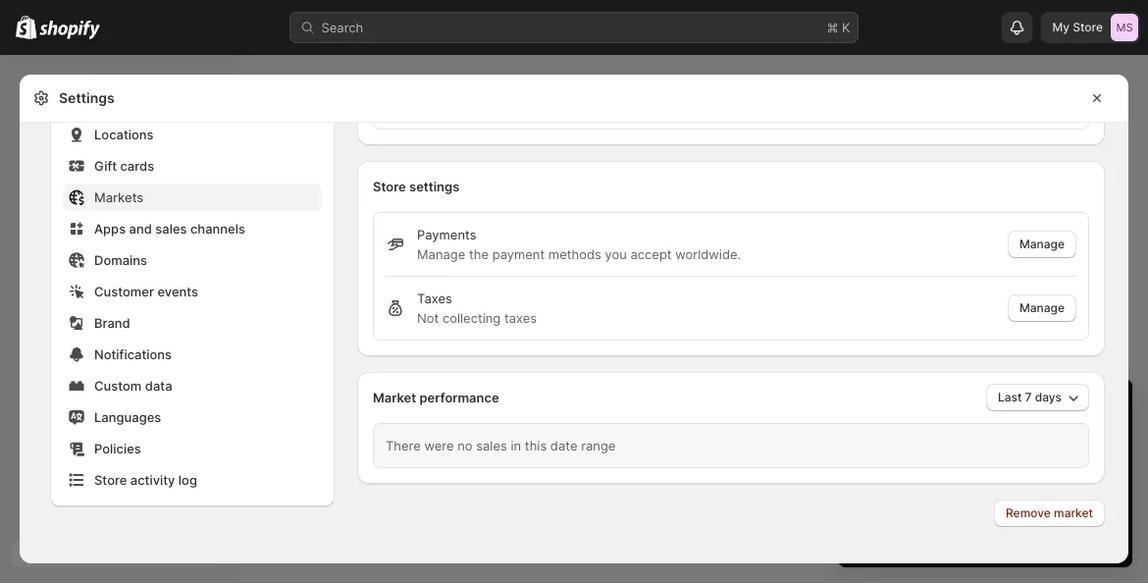 Task type: locate. For each thing, give the bounding box(es) containing it.
in inside 3 days left in your trial dropdown button
[[962, 396, 978, 420]]

collecting
[[443, 310, 501, 325]]

1 vertical spatial manage link
[[1008, 295, 1077, 322]]

markets link
[[63, 184, 322, 211]]

manage inside payments manage the payment methods you accept worldwide.
[[417, 246, 466, 262]]

shopify image
[[40, 20, 100, 40]]

policies
[[94, 441, 141, 456]]

store right app
[[928, 471, 958, 486]]

apps
[[94, 221, 126, 236]]

bonus
[[1001, 491, 1038, 506]]

and right the apps
[[129, 221, 152, 236]]

1 horizontal spatial and
[[948, 491, 970, 506]]

policies link
[[63, 435, 322, 462]]

cards
[[120, 158, 154, 173]]

apps and sales channels
[[94, 221, 245, 236]]

1 vertical spatial your
[[1081, 471, 1108, 486]]

payments manage the payment methods you accept worldwide.
[[417, 227, 741, 262]]

1 horizontal spatial days
[[1035, 390, 1062, 404]]

1 vertical spatial and
[[948, 491, 970, 506]]

3
[[858, 396, 871, 420]]

3 days left in your trial button
[[838, 379, 1133, 420]]

store down policies
[[94, 472, 127, 487]]

your left 7
[[983, 396, 1024, 420]]

customer events
[[94, 284, 198, 299]]

1 vertical spatial in
[[511, 438, 521, 453]]

languages link
[[63, 404, 322, 431]]

dialog
[[1137, 56, 1149, 583]]

payment
[[493, 246, 545, 262]]

market
[[373, 390, 416, 405]]

app
[[901, 471, 924, 486]]

add
[[974, 491, 997, 506]]

0 horizontal spatial days
[[876, 396, 920, 420]]

your up features
[[1081, 471, 1108, 486]]

0 horizontal spatial store
[[94, 472, 127, 487]]

0 vertical spatial manage link
[[1008, 231, 1077, 258]]

remove
[[1006, 506, 1051, 520]]

languages
[[94, 409, 161, 425]]

1 horizontal spatial in
[[962, 396, 978, 420]]

channels
[[190, 221, 245, 236]]

manage
[[1020, 237, 1065, 251], [417, 246, 466, 262], [1020, 301, 1065, 315]]

store for store settings
[[373, 179, 406, 194]]

your right pick
[[973, 527, 998, 541]]

0 vertical spatial store
[[928, 471, 958, 486]]

0 vertical spatial and
[[129, 221, 152, 236]]

payments
[[417, 227, 477, 242]]

1 vertical spatial store
[[913, 491, 944, 506]]

activity
[[130, 472, 175, 487]]

shopify image
[[16, 15, 37, 39]]

⌘
[[827, 20, 839, 35]]

0 vertical spatial your
[[983, 396, 1024, 420]]

you
[[605, 246, 627, 262]]

0 vertical spatial sales
[[155, 221, 187, 236]]

gift
[[94, 158, 117, 173]]

were
[[425, 438, 454, 453]]

in left this
[[511, 438, 521, 453]]

store for store activity log
[[94, 472, 127, 487]]

domains link
[[63, 246, 322, 274]]

0 horizontal spatial sales
[[155, 221, 187, 236]]

your
[[983, 396, 1024, 420], [1081, 471, 1108, 486], [973, 527, 998, 541]]

your inside to customize your online store and add bonus features
[[1081, 471, 1108, 486]]

apps and sales channels link
[[63, 215, 322, 242]]

store left settings
[[373, 179, 406, 194]]

markets
[[94, 189, 144, 205]]

my store
[[1053, 20, 1104, 34]]

taxes not collecting taxes
[[417, 291, 537, 325]]

domains
[[94, 252, 147, 268]]

2 vertical spatial store
[[94, 472, 127, 487]]

custom data link
[[63, 372, 322, 400]]

1 vertical spatial sales
[[476, 438, 507, 453]]

there
[[386, 438, 421, 453]]

in
[[962, 396, 978, 420], [511, 438, 521, 453]]

1 manage link from the top
[[1008, 231, 1077, 258]]

1 horizontal spatial store
[[373, 179, 406, 194]]

2 horizontal spatial store
[[1073, 20, 1104, 34]]

sales
[[155, 221, 187, 236], [476, 438, 507, 453]]

pick your plan
[[946, 527, 1025, 541]]

data
[[145, 378, 172, 393]]

store
[[928, 471, 958, 486], [913, 491, 944, 506]]

days inside 'last 7 days' dropdown button
[[1035, 390, 1062, 404]]

days
[[1035, 390, 1062, 404], [876, 396, 920, 420]]

days right 7
[[1035, 390, 1062, 404]]

0 vertical spatial in
[[962, 396, 978, 420]]

1 vertical spatial store
[[373, 179, 406, 194]]

0 horizontal spatial and
[[129, 221, 152, 236]]

and left add
[[948, 491, 970, 506]]

2 manage link from the top
[[1008, 295, 1077, 322]]

store
[[1073, 20, 1104, 34], [373, 179, 406, 194], [94, 472, 127, 487]]

store right my
[[1073, 20, 1104, 34]]

in right left on the bottom right
[[962, 396, 978, 420]]

manage for payments manage the payment methods you accept worldwide.
[[1020, 237, 1065, 251]]

sales down "markets" link at the top left of page
[[155, 221, 187, 236]]

market performance
[[373, 390, 499, 405]]

0 vertical spatial store
[[1073, 20, 1104, 34]]

days right 3
[[876, 396, 920, 420]]

0 horizontal spatial in
[[511, 438, 521, 453]]

brand
[[94, 315, 130, 330]]

manage link
[[1008, 231, 1077, 258], [1008, 295, 1077, 322]]

remove market
[[1006, 506, 1094, 520]]

store down $50 app store credit link
[[913, 491, 944, 506]]

3 days left in your trial element
[[838, 430, 1133, 567]]

to
[[1000, 471, 1012, 486]]

remove market button
[[994, 500, 1105, 527]]

taxes
[[417, 291, 452, 306]]

sales right no
[[476, 438, 507, 453]]

and
[[129, 221, 152, 236], [948, 491, 970, 506]]

my store image
[[1111, 14, 1139, 41]]

log
[[179, 472, 197, 487]]



Task type: describe. For each thing, give the bounding box(es) containing it.
$50 app store credit link
[[874, 471, 997, 486]]

in inside settings dialog
[[511, 438, 521, 453]]

your inside dropdown button
[[983, 396, 1024, 420]]

settings dialog
[[20, 0, 1129, 564]]

days inside 3 days left in your trial dropdown button
[[876, 396, 920, 420]]

not
[[417, 310, 439, 325]]

2 vertical spatial your
[[973, 527, 998, 541]]

gift cards link
[[63, 152, 322, 180]]

my
[[1053, 20, 1070, 34]]

performance
[[420, 390, 499, 405]]

store inside to customize your online store and add bonus features
[[913, 491, 944, 506]]

online
[[874, 491, 910, 506]]

k
[[842, 20, 851, 35]]

events
[[157, 284, 198, 299]]

to customize your online store and add bonus features
[[874, 471, 1108, 506]]

gift cards
[[94, 158, 154, 173]]

worldwide.
[[676, 246, 741, 262]]

$50
[[874, 471, 898, 486]]

custom
[[94, 378, 142, 393]]

pick your plan link
[[858, 520, 1113, 548]]

customize
[[1016, 471, 1078, 486]]

notifications link
[[63, 341, 322, 368]]

locations link
[[63, 121, 322, 148]]

store activity log
[[94, 472, 197, 487]]

settings
[[409, 179, 460, 194]]

last 7 days
[[998, 390, 1062, 404]]

customer
[[94, 284, 154, 299]]

search
[[322, 20, 364, 35]]

notifications
[[94, 347, 172, 362]]

credit
[[962, 471, 997, 486]]

trial
[[1030, 396, 1065, 420]]

store activity log link
[[63, 466, 322, 494]]

1 horizontal spatial sales
[[476, 438, 507, 453]]

and inside settings dialog
[[129, 221, 152, 236]]

no
[[458, 438, 473, 453]]

brand link
[[63, 309, 322, 337]]

the
[[469, 246, 489, 262]]

range
[[581, 438, 616, 453]]

date
[[551, 438, 578, 453]]

settings
[[59, 90, 115, 107]]

pick
[[946, 527, 970, 541]]

accept
[[631, 246, 672, 262]]

3 days left in your trial
[[858, 396, 1065, 420]]

methods
[[549, 246, 602, 262]]

⌘ k
[[827, 20, 851, 35]]

store settings
[[373, 179, 460, 194]]

market
[[1054, 506, 1094, 520]]

this
[[525, 438, 547, 453]]

last 7 days button
[[987, 384, 1090, 411]]

features
[[1041, 491, 1091, 506]]

manage for taxes not collecting taxes
[[1020, 301, 1065, 315]]

taxes
[[505, 310, 537, 325]]

there were no sales in this date range
[[386, 438, 616, 453]]

manage link for manage the payment methods you accept worldwide.
[[1008, 231, 1077, 258]]

$50 app store credit
[[874, 471, 997, 486]]

and inside to customize your online store and add bonus features
[[948, 491, 970, 506]]

left
[[926, 396, 956, 420]]

7
[[1026, 390, 1032, 404]]

plan
[[1001, 527, 1025, 541]]

locations
[[94, 127, 154, 142]]

customer events link
[[63, 278, 322, 305]]

manage link for not collecting taxes
[[1008, 295, 1077, 322]]

custom data
[[94, 378, 172, 393]]

last
[[998, 390, 1022, 404]]



Task type: vqa. For each thing, say whether or not it's contained in the screenshot.
apps
yes



